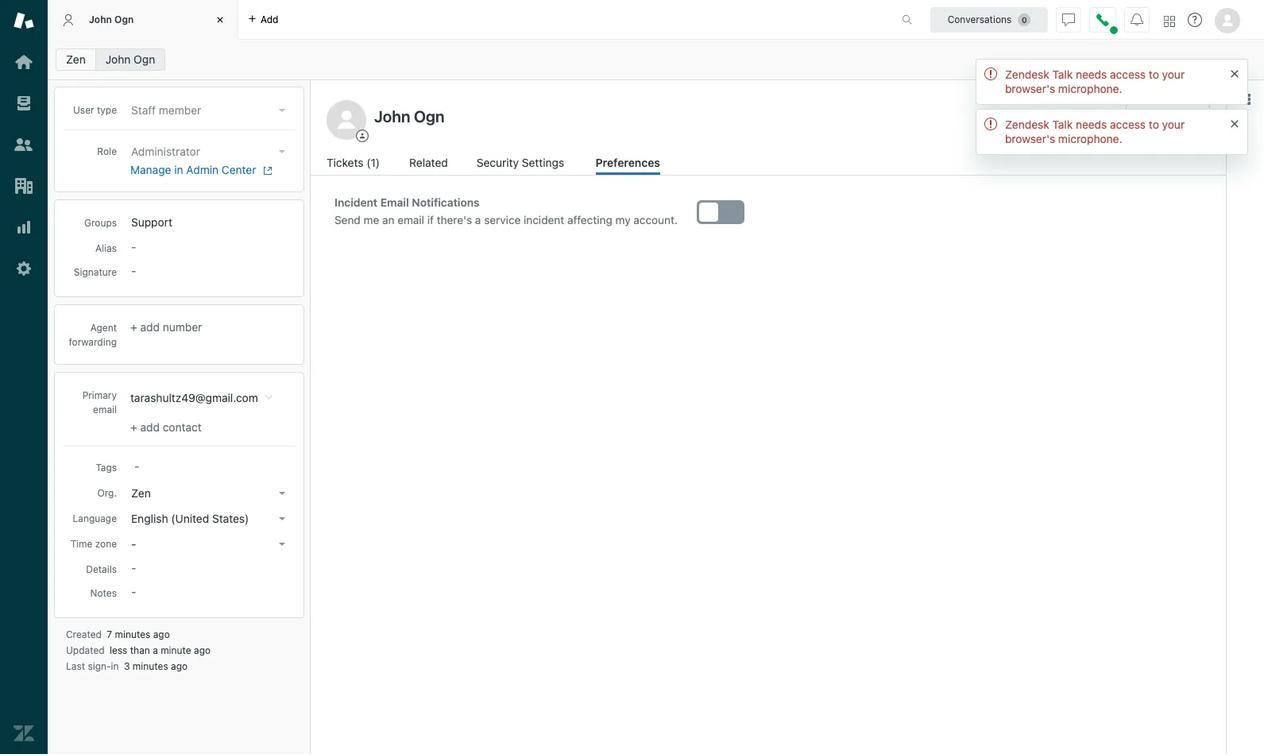 Task type: locate. For each thing, give the bounding box(es) containing it.
ticket
[[1171, 109, 1202, 122]]

minutes
[[115, 629, 151, 641], [133, 661, 168, 673]]

0 vertical spatial zendesk
[[1006, 68, 1050, 81]]

0 vertical spatial ×
[[1231, 63, 1240, 81]]

ogn up john ogn 'link'
[[115, 13, 134, 25]]

john inside tab
[[89, 13, 112, 25]]

in left 3
[[111, 661, 119, 673]]

zen up user
[[66, 52, 86, 66]]

1 vertical spatial needs
[[1076, 118, 1108, 131]]

last
[[66, 661, 85, 673]]

in down administrator
[[174, 163, 183, 176]]

add right 'close' image
[[261, 13, 279, 25]]

minutes down than
[[133, 661, 168, 673]]

arrow down image down english (united states) button
[[279, 543, 285, 546]]

notes
[[90, 588, 117, 599]]

0 vertical spatial john
[[89, 13, 112, 25]]

admin
[[186, 163, 219, 176]]

1 vertical spatial ×
[[1231, 113, 1240, 131]]

1 arrow down image from the top
[[279, 109, 285, 112]]

john up zen link
[[89, 13, 112, 25]]

needs
[[1076, 68, 1108, 81], [1076, 118, 1108, 131]]

to
[[1150, 68, 1160, 81], [1150, 118, 1160, 131]]

add for add contact
[[140, 421, 160, 434]]

0 horizontal spatial email
[[93, 404, 117, 416]]

2 vertical spatial +
[[130, 421, 137, 434]]

access up 'new'
[[1111, 68, 1147, 81]]

+ left 'new'
[[1135, 109, 1142, 122]]

0 vertical spatial × button
[[1231, 63, 1240, 81]]

+ right agent on the top left of page
[[130, 320, 137, 334]]

2 vertical spatial ago
[[171, 661, 188, 673]]

time
[[70, 538, 93, 550]]

forwarding
[[69, 336, 117, 348]]

2 arrow down image from the top
[[279, 150, 285, 153]]

1 vertical spatial minutes
[[133, 661, 168, 673]]

0 vertical spatial to
[[1150, 68, 1160, 81]]

1 vertical spatial john
[[106, 52, 131, 66]]

created
[[66, 629, 102, 641]]

arrow down image inside zen button
[[279, 492, 285, 495]]

1 vertical spatial +
[[130, 320, 137, 334]]

staff member button
[[126, 99, 292, 122]]

add left contact on the bottom
[[140, 421, 160, 434]]

0 horizontal spatial a
[[153, 645, 158, 657]]

1 horizontal spatial a
[[475, 214, 481, 227]]

0 vertical spatial access
[[1111, 68, 1147, 81]]

2 vertical spatial add
[[140, 421, 160, 434]]

tarashultz49@gmail.com
[[130, 391, 258, 405]]

0 vertical spatial talk
[[1053, 68, 1073, 81]]

john ogn tab
[[48, 0, 239, 40]]

zen up english
[[131, 487, 151, 500]]

0 vertical spatial zen
[[66, 52, 86, 66]]

sign-
[[88, 661, 111, 673]]

details
[[86, 564, 117, 576]]

+
[[1135, 109, 1142, 122], [130, 320, 137, 334], [130, 421, 137, 434]]

number
[[163, 320, 202, 334]]

1 talk from the top
[[1053, 68, 1073, 81]]

1 vertical spatial arrow down image
[[279, 543, 285, 546]]

english (united states) button
[[126, 508, 292, 530]]

staff
[[131, 103, 156, 117]]

ogn down john ogn tab
[[134, 52, 155, 66]]

1 vertical spatial ago
[[194, 645, 211, 657]]

0 vertical spatial your
[[1163, 68, 1186, 81]]

1 vertical spatial access
[[1111, 118, 1147, 131]]

ogn
[[115, 13, 134, 25], [134, 52, 155, 66]]

staff member
[[131, 103, 201, 117]]

1 vertical spatial arrow down image
[[279, 150, 285, 153]]

groups
[[84, 217, 117, 229]]

views image
[[14, 93, 34, 114]]

me
[[364, 214, 379, 227]]

add left number
[[140, 320, 160, 334]]

email down primary
[[93, 404, 117, 416]]

time zone
[[70, 538, 117, 550]]

0 vertical spatial add
[[261, 13, 279, 25]]

service
[[484, 214, 521, 227]]

1 horizontal spatial zen
[[131, 487, 151, 500]]

0 vertical spatial a
[[475, 214, 481, 227]]

center
[[222, 163, 256, 176]]

0 vertical spatial john ogn
[[89, 13, 134, 25]]

security
[[477, 156, 519, 169]]

1 vertical spatial zendesk
[[1006, 118, 1050, 131]]

- button
[[126, 533, 292, 556]]

if
[[428, 214, 434, 227]]

2 your from the top
[[1163, 118, 1186, 131]]

customers image
[[14, 134, 34, 155]]

1 needs from the top
[[1076, 68, 1108, 81]]

updated
[[66, 645, 105, 657]]

conversations button
[[931, 7, 1049, 32]]

related link
[[410, 154, 450, 175]]

john
[[89, 13, 112, 25], [106, 52, 131, 66]]

ogn inside 'link'
[[134, 52, 155, 66]]

1 × button from the top
[[1231, 63, 1240, 81]]

agent forwarding
[[69, 322, 117, 348]]

0 vertical spatial in
[[174, 163, 183, 176]]

1 vertical spatial in
[[111, 661, 119, 673]]

to up 'new'
[[1150, 68, 1160, 81]]

to left the ticket
[[1150, 118, 1160, 131]]

0 vertical spatial email
[[398, 214, 425, 227]]

2 arrow down image from the top
[[279, 543, 285, 546]]

+ for + add contact
[[130, 421, 137, 434]]

browser's
[[1006, 82, 1056, 95], [1006, 132, 1056, 145]]

1 horizontal spatial ago
[[171, 661, 188, 673]]

access left the ticket
[[1111, 118, 1147, 131]]

a right there's
[[475, 214, 481, 227]]

new
[[1145, 109, 1168, 122]]

0 vertical spatial zendesk talk needs access to your browser's microphone.
[[1006, 68, 1186, 95]]

arrow down image
[[279, 109, 285, 112], [279, 150, 285, 153], [279, 518, 285, 521]]

zendesk talk needs access to your browser's microphone.
[[1006, 68, 1186, 95], [1006, 118, 1186, 145]]

arrow down image inside english (united states) button
[[279, 518, 285, 521]]

microphone. for second × button from the bottom
[[1059, 82, 1123, 95]]

arrow down image inside staff member button
[[279, 109, 285, 112]]

1 horizontal spatial in
[[174, 163, 183, 176]]

1 vertical spatial email
[[93, 404, 117, 416]]

2 × button from the top
[[1231, 113, 1240, 131]]

None text field
[[370, 104, 1120, 128]]

0 vertical spatial needs
[[1076, 68, 1108, 81]]

main element
[[0, 0, 48, 754]]

+ for + new ticket
[[1135, 109, 1142, 122]]

zen button
[[126, 483, 292, 505]]

john ogn up john ogn 'link'
[[89, 13, 134, 25]]

notifications image
[[1131, 13, 1144, 26]]

ago down minute
[[171, 661, 188, 673]]

+ add contact
[[130, 421, 202, 434]]

0 vertical spatial ogn
[[115, 13, 134, 25]]

1 vertical spatial × button
[[1231, 113, 1240, 131]]

minute
[[161, 645, 191, 657]]

zendesk
[[1006, 68, 1050, 81], [1006, 118, 1050, 131]]

john ogn
[[89, 13, 134, 25], [106, 52, 155, 66]]

arrow down image for english (united states)
[[279, 518, 285, 521]]

× down apps icon
[[1231, 113, 1240, 131]]

×
[[1231, 63, 1240, 81], [1231, 113, 1240, 131]]

2 × from the top
[[1231, 113, 1240, 131]]

0 horizontal spatial zen
[[66, 52, 86, 66]]

arrow down image inside - button
[[279, 543, 285, 546]]

access
[[1111, 68, 1147, 81], [1111, 118, 1147, 131]]

minutes up than
[[115, 629, 151, 641]]

1 vertical spatial add
[[140, 320, 160, 334]]

john ogn link
[[95, 48, 166, 71]]

apps image
[[1239, 93, 1252, 106]]

1 microphone. from the top
[[1059, 82, 1123, 95]]

administrator button
[[126, 141, 292, 163]]

1 vertical spatial zendesk talk needs access to your browser's microphone.
[[1006, 118, 1186, 145]]

a
[[475, 214, 481, 227], [153, 645, 158, 657]]

arrow down image for -
[[279, 543, 285, 546]]

2 vertical spatial arrow down image
[[279, 518, 285, 521]]

button displays agent's chat status as invisible. image
[[1063, 13, 1076, 26]]

1 vertical spatial microphone.
[[1059, 132, 1123, 145]]

arrow down image down - 'field'
[[279, 492, 285, 495]]

1 horizontal spatial email
[[398, 214, 425, 227]]

1 vertical spatial ogn
[[134, 52, 155, 66]]

zen inside zen link
[[66, 52, 86, 66]]

john inside 'link'
[[106, 52, 131, 66]]

your
[[1163, 68, 1186, 81], [1163, 118, 1186, 131]]

administrator
[[131, 145, 200, 158]]

7
[[107, 629, 112, 641]]

× button up apps icon
[[1231, 63, 1240, 81]]

ago right minute
[[194, 645, 211, 657]]

1 vertical spatial browser's
[[1006, 132, 1056, 145]]

a inside created 7 minutes ago updated less than a minute ago last sign-in 3 minutes ago
[[153, 645, 158, 657]]

0 vertical spatial +
[[1135, 109, 1142, 122]]

zendesk image
[[14, 723, 34, 744]]

conversations
[[948, 13, 1012, 25]]

affecting
[[568, 214, 613, 227]]

2 microphone. from the top
[[1059, 132, 1123, 145]]

+ inside + new ticket button
[[1135, 109, 1142, 122]]

× up apps icon
[[1231, 63, 1240, 81]]

ago
[[153, 629, 170, 641], [194, 645, 211, 657], [171, 661, 188, 673]]

arrow down image inside administrator button
[[279, 150, 285, 153]]

1 vertical spatial talk
[[1053, 118, 1073, 131]]

than
[[130, 645, 150, 657]]

primary
[[82, 390, 117, 401]]

1 vertical spatial zen
[[131, 487, 151, 500]]

1 × from the top
[[1231, 63, 1240, 81]]

1 access from the top
[[1111, 68, 1147, 81]]

1 vertical spatial your
[[1163, 118, 1186, 131]]

john ogn inside tab
[[89, 13, 134, 25]]

0 vertical spatial browser's
[[1006, 82, 1056, 95]]

john ogn down john ogn tab
[[106, 52, 155, 66]]

email inside incident email notifications send me an email if there's a service incident affecting my account.
[[398, 214, 425, 227]]

1 arrow down image from the top
[[279, 492, 285, 495]]

1 vertical spatial john ogn
[[106, 52, 155, 66]]

in
[[174, 163, 183, 176], [111, 661, 119, 673]]

1 vertical spatial a
[[153, 645, 158, 657]]

1 to from the top
[[1150, 68, 1160, 81]]

× for 2nd × button from the top
[[1231, 113, 1240, 131]]

a right than
[[153, 645, 158, 657]]

email
[[398, 214, 425, 227], [93, 404, 117, 416]]

ago up minute
[[153, 629, 170, 641]]

2 zendesk from the top
[[1006, 118, 1050, 131]]

created 7 minutes ago updated less than a minute ago last sign-in 3 minutes ago
[[66, 629, 211, 673]]

0 vertical spatial arrow down image
[[279, 492, 285, 495]]

arrow down image
[[279, 492, 285, 495], [279, 543, 285, 546]]

+ left contact on the bottom
[[130, 421, 137, 434]]

preferences
[[596, 156, 661, 169]]

1 vertical spatial to
[[1150, 118, 1160, 131]]

(1)
[[367, 156, 380, 169]]

0 vertical spatial ago
[[153, 629, 170, 641]]

× button down apps icon
[[1231, 113, 1240, 131]]

3 arrow down image from the top
[[279, 518, 285, 521]]

email left if
[[398, 214, 425, 227]]

type
[[97, 104, 117, 116]]

tags
[[96, 462, 117, 474]]

john right zen link
[[106, 52, 131, 66]]

1 zendesk from the top
[[1006, 68, 1050, 81]]

arrow down image for staff member
[[279, 109, 285, 112]]

email inside primary email
[[93, 404, 117, 416]]

2 access from the top
[[1111, 118, 1147, 131]]

0 vertical spatial arrow down image
[[279, 109, 285, 112]]

0 horizontal spatial in
[[111, 661, 119, 673]]

zen
[[66, 52, 86, 66], [131, 487, 151, 500]]

microphone. for 2nd × button from the top
[[1059, 132, 1123, 145]]

2 browser's from the top
[[1006, 132, 1056, 145]]

ogn inside tab
[[115, 13, 134, 25]]

security settings link
[[477, 154, 569, 175]]

get help image
[[1189, 13, 1203, 27]]

0 vertical spatial microphone.
[[1059, 82, 1123, 95]]

tickets (1)
[[327, 156, 380, 169]]



Task type: describe. For each thing, give the bounding box(es) containing it.
zendesk products image
[[1165, 16, 1176, 27]]

1 zendesk talk needs access to your browser's microphone. from the top
[[1006, 68, 1186, 95]]

a inside incident email notifications send me an email if there's a service incident affecting my account.
[[475, 214, 481, 227]]

+ new ticket button
[[1126, 104, 1211, 128]]

primary email
[[82, 390, 117, 416]]

-
[[131, 537, 136, 551]]

signature
[[74, 266, 117, 278]]

manage
[[130, 163, 171, 176]]

get started image
[[14, 52, 34, 72]]

organizations image
[[14, 176, 34, 196]]

settings
[[522, 156, 565, 169]]

0 horizontal spatial ago
[[153, 629, 170, 641]]

states)
[[212, 512, 249, 525]]

incident
[[524, 214, 565, 227]]

preferences link
[[596, 154, 661, 175]]

an
[[382, 214, 395, 227]]

0 vertical spatial minutes
[[115, 629, 151, 641]]

related
[[410, 156, 448, 169]]

send
[[335, 214, 361, 227]]

2 horizontal spatial ago
[[194, 645, 211, 657]]

tickets (1) link
[[327, 154, 383, 175]]

incident
[[335, 196, 378, 209]]

1 your from the top
[[1163, 68, 1186, 81]]

- field
[[128, 458, 292, 475]]

close image
[[212, 12, 228, 28]]

1 browser's from the top
[[1006, 82, 1056, 95]]

english
[[131, 512, 168, 525]]

email
[[381, 196, 409, 209]]

role
[[97, 145, 117, 157]]

manage in admin center link
[[130, 163, 285, 177]]

+ new ticket
[[1135, 109, 1202, 122]]

admin image
[[14, 258, 34, 279]]

secondary element
[[48, 44, 1265, 76]]

+ add number
[[130, 320, 202, 334]]

language
[[73, 513, 117, 525]]

user type
[[73, 104, 117, 116]]

there's
[[437, 214, 472, 227]]

zendesk support image
[[14, 10, 34, 31]]

my
[[616, 214, 631, 227]]

2 talk from the top
[[1053, 118, 1073, 131]]

manage in admin center
[[130, 163, 256, 176]]

arrow down image for zen
[[279, 492, 285, 495]]

tickets
[[327, 156, 364, 169]]

alias
[[95, 242, 117, 254]]

arrow down image for administrator
[[279, 150, 285, 153]]

2 zendesk talk needs access to your browser's microphone. from the top
[[1006, 118, 1186, 145]]

less
[[110, 645, 128, 657]]

english (united states)
[[131, 512, 249, 525]]

add inside add "popup button"
[[261, 13, 279, 25]]

zen inside zen button
[[131, 487, 151, 500]]

2 needs from the top
[[1076, 118, 1108, 131]]

contact
[[163, 421, 202, 434]]

add for add number
[[140, 320, 160, 334]]

3
[[124, 661, 130, 673]]

john ogn inside 'link'
[[106, 52, 155, 66]]

security settings
[[477, 156, 565, 169]]

user
[[73, 104, 94, 116]]

in inside manage in admin center link
[[174, 163, 183, 176]]

zen link
[[56, 48, 96, 71]]

member
[[159, 103, 201, 117]]

tabs tab list
[[48, 0, 886, 40]]

account.
[[634, 214, 678, 227]]

org.
[[97, 487, 117, 499]]

incident email notifications send me an email if there's a service incident affecting my account.
[[335, 196, 678, 227]]

(united
[[171, 512, 209, 525]]

agent
[[90, 322, 117, 334]]

in inside created 7 minutes ago updated less than a minute ago last sign-in 3 minutes ago
[[111, 661, 119, 673]]

× for second × button from the bottom
[[1231, 63, 1240, 81]]

add button
[[239, 0, 288, 39]]

notifications
[[412, 196, 480, 209]]

support
[[131, 215, 172, 229]]

+ for + add number
[[130, 320, 137, 334]]

zone
[[95, 538, 117, 550]]

2 to from the top
[[1150, 118, 1160, 131]]

reporting image
[[14, 217, 34, 238]]



Task type: vqa. For each thing, say whether or not it's contained in the screenshot.
'+ add contact'
yes



